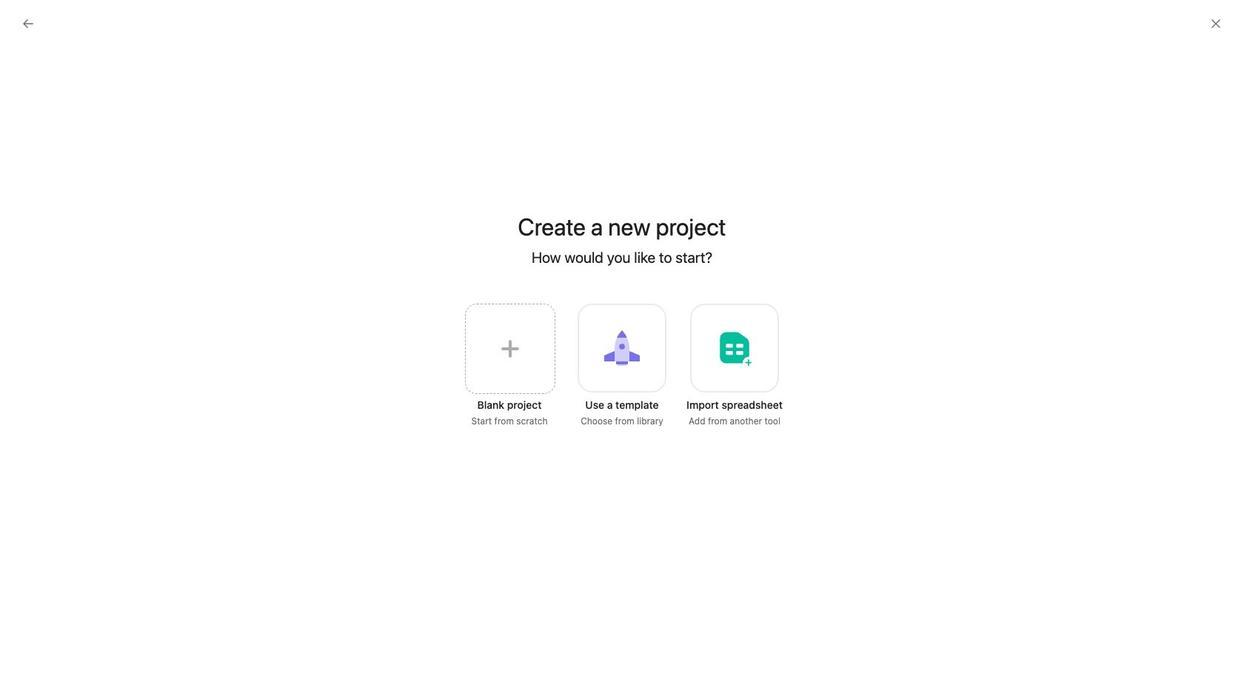 Task type: describe. For each thing, give the bounding box(es) containing it.
go back image
[[22, 18, 34, 30]]

close image
[[1211, 18, 1223, 30]]

board image
[[745, 377, 763, 395]]



Task type: locate. For each thing, give the bounding box(es) containing it.
board image
[[745, 323, 763, 341]]

list item
[[736, 260, 773, 298], [262, 311, 700, 338], [262, 338, 700, 365], [262, 365, 700, 391], [262, 391, 700, 418], [262, 418, 700, 445]]

hide sidebar image
[[19, 12, 31, 24]]



Task type: vqa. For each thing, say whether or not it's contained in the screenshot.
Due related to Custom
no



